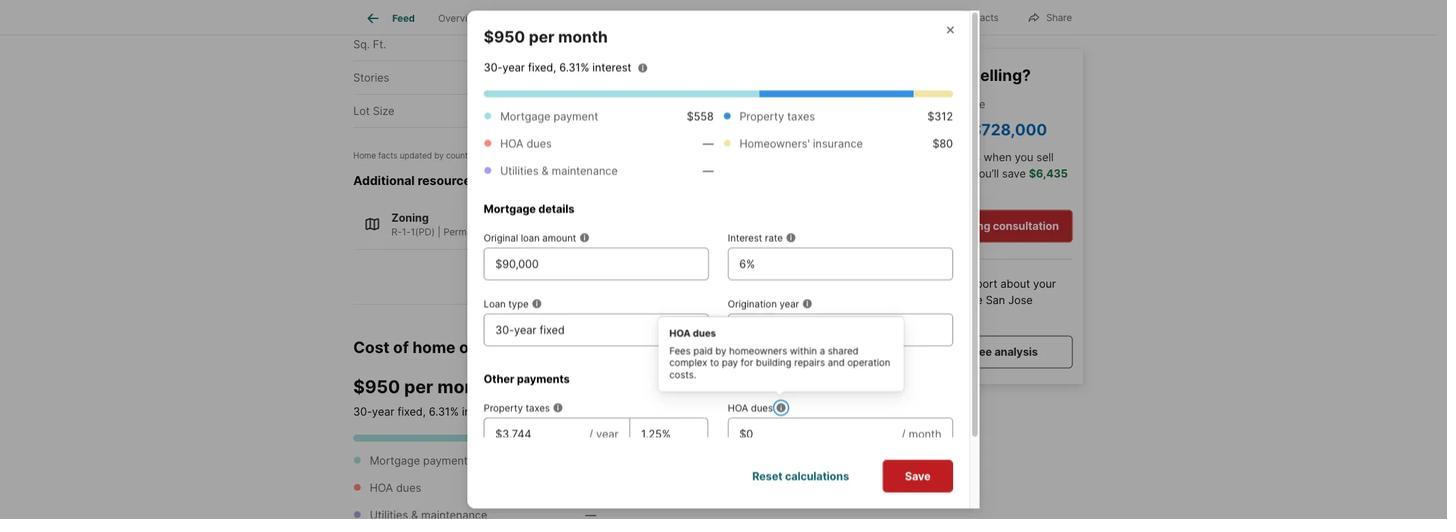 Task type: describe. For each thing, give the bounding box(es) containing it.
request a free analysis
[[916, 346, 1038, 359]]

additional resources
[[353, 174, 478, 189]]

— for utilities & maintenance
[[703, 164, 714, 177]]

report
[[966, 278, 998, 291]]

1 vertical spatial month
[[437, 377, 494, 399]]

property details
[[504, 12, 576, 24]]

payment for month
[[423, 455, 468, 468]]

mortgage payment for fixed,
[[500, 109, 598, 122]]

1,127
[[570, 38, 595, 51]]

free
[[971, 346, 992, 359]]

mortgage for fixed,
[[500, 109, 551, 122]]

family,
[[525, 227, 556, 239]]

1 horizontal spatial utilities & maintenance
[[728, 468, 831, 480]]

property details tab
[[492, 2, 588, 35]]

cost
[[353, 338, 390, 358]]

overview
[[438, 12, 481, 24]]

request
[[916, 346, 960, 359]]

for
[[741, 357, 753, 368]]

1 vertical spatial $950 per month
[[353, 377, 494, 399]]

building
[[756, 357, 792, 368]]

to
[[710, 357, 719, 368]]

fixed, inside $950 per month dialog
[[528, 60, 556, 73]]

share
[[1047, 12, 1072, 24]]

your
[[1033, 278, 1056, 291]]

1 vertical spatial hoa dues
[[728, 402, 773, 414]]

hoa dues for month
[[370, 482, 421, 495]]

repairs
[[794, 357, 825, 368]]

1 vertical spatial 30-year fixed, 6.31% interest
[[353, 406, 501, 419]]

$950 per month dialog
[[467, 10, 980, 519]]

fixed
[[540, 323, 565, 336]]

costs.
[[670, 369, 697, 380]]

save
[[905, 470, 931, 483]]

county
[[608, 71, 645, 85]]

/ year
[[589, 427, 619, 441]]

schedule
[[895, 220, 945, 233]]

adu,
[[559, 227, 582, 239]]

1 vertical spatial property
[[740, 109, 784, 122]]

edit
[[955, 12, 972, 24]]

fees
[[670, 345, 691, 357]]

edit facts button
[[924, 3, 1010, 31]]

reset calculations
[[753, 470, 849, 483]]

none number field inside $950 per month dialog
[[740, 322, 942, 338]]

an
[[903, 278, 915, 291]]

complex
[[670, 357, 707, 368]]

public facts
[[701, 12, 758, 24]]

year renovated
[[608, 38, 689, 51]]

tab list containing feed
[[353, 0, 839, 35]]

$950 per month inside dialog
[[484, 27, 608, 46]]

depth
[[933, 278, 963, 291]]

selling
[[956, 220, 991, 233]]

of for per
[[393, 338, 409, 358]]

feed link
[[365, 10, 415, 27]]

0 horizontal spatial $950
[[353, 377, 400, 399]]

additional
[[353, 174, 415, 189]]

reach more buyers when you sell with redfin. plus, you'll save
[[881, 151, 1054, 180]]

$612,000 – $728,000
[[881, 120, 1047, 139]]

schools
[[781, 12, 817, 24]]

66504022
[[795, 105, 849, 118]]

rate
[[765, 232, 783, 243]]

property inside tab
[[504, 12, 543, 24]]

original
[[484, 232, 518, 243]]

2023
[[548, 151, 568, 161]]

type
[[509, 298, 529, 310]]

buyers
[[946, 151, 981, 164]]

overview tab
[[427, 2, 492, 35]]

amount
[[542, 232, 576, 243]]

other payments
[[484, 372, 570, 386]]

2 horizontal spatial month
[[909, 427, 942, 441]]

county
[[446, 151, 473, 161]]

plus,
[[945, 167, 970, 180]]

size
[[373, 105, 395, 118]]

more
[[916, 151, 943, 164]]

$6,435
[[1029, 167, 1068, 180]]

1 vertical spatial interest
[[462, 406, 501, 419]]

/ for / year
[[589, 427, 593, 441]]

loan
[[484, 298, 506, 310]]

details for mortgage details
[[539, 202, 575, 215]]

loan type
[[484, 298, 529, 310]]

mortgage payment for month
[[370, 455, 468, 468]]

30-year fixed, 6.31% interest inside $950 per month dialog
[[484, 60, 632, 73]]

27,
[[535, 151, 546, 161]]

1 horizontal spatial utilities
[[728, 468, 762, 480]]

thinking of selling?
[[881, 65, 1031, 84]]

year for year built
[[608, 5, 631, 18]]

original loan amount
[[484, 232, 576, 243]]

on
[[507, 151, 516, 161]]

of for sale
[[952, 65, 968, 84]]

you
[[1015, 151, 1034, 164]]

home
[[353, 151, 376, 161]]

dues inside hoa dues fees paid by homeowners within a shared complex to pay for building repairs and operation costs.
[[693, 328, 716, 339]]

tax
[[630, 12, 644, 24]]

$728,000
[[971, 120, 1047, 139]]

sale & tax history
[[599, 12, 678, 24]]

get an in-depth report about your home value and the
[[881, 278, 1056, 307]]

lot size
[[353, 105, 395, 118]]

market.
[[881, 310, 920, 324]]

redfin.
[[906, 167, 942, 180]]

zoning
[[391, 212, 429, 225]]

|
[[438, 227, 441, 239]]

0 horizontal spatial home
[[413, 338, 456, 358]]

$558
[[687, 109, 714, 122]]

2 vertical spatial 30-
[[353, 406, 372, 419]]

0 horizontal spatial $80
[[829, 482, 849, 495]]



Task type: locate. For each thing, give the bounding box(es) containing it.
1 horizontal spatial interest
[[593, 60, 632, 73]]

estimated sale price
[[881, 97, 986, 111]]

taxes
[[787, 109, 815, 122], [526, 402, 550, 414]]

insurance
[[813, 136, 863, 150]]

ft.
[[373, 38, 386, 51]]

interest inside $950 per month dialog
[[593, 60, 632, 73]]

share button
[[1016, 3, 1084, 31]]

None text field
[[495, 256, 698, 272], [740, 256, 942, 272], [495, 426, 578, 442], [641, 426, 697, 442], [495, 256, 698, 272], [740, 256, 942, 272], [495, 426, 578, 442], [641, 426, 697, 442]]

0 horizontal spatial month
[[437, 377, 494, 399]]

0 vertical spatial fixed,
[[528, 60, 556, 73]]

1 vertical spatial utilities
[[728, 468, 762, 480]]

30- up ownership
[[495, 323, 514, 336]]

1 vertical spatial fixed,
[[398, 406, 426, 419]]

0 horizontal spatial /
[[589, 427, 593, 441]]

$80 inside $950 per month dialog
[[933, 136, 953, 150]]

homeowners'
[[740, 136, 810, 150]]

about
[[1001, 278, 1030, 291]]

0 horizontal spatial payment
[[423, 455, 468, 468]]

0 vertical spatial $950 per month
[[484, 27, 608, 46]]

30- down overview tab
[[484, 60, 503, 73]]

payment for fixed,
[[554, 109, 598, 122]]

mortgage details
[[484, 202, 575, 215]]

0 horizontal spatial property taxes
[[484, 402, 550, 414]]

home facts updated by county records on oct 27, 2023
[[353, 151, 568, 161]]

0 vertical spatial $80
[[933, 136, 953, 150]]

taxes down payments
[[526, 402, 550, 414]]

1 horizontal spatial mortgage payment
[[500, 109, 598, 122]]

lot
[[353, 105, 370, 118]]

0 horizontal spatial of
[[393, 338, 409, 358]]

1 horizontal spatial home
[[881, 294, 910, 307]]

2 vertical spatial &
[[764, 468, 770, 480]]

0 horizontal spatial and
[[828, 357, 845, 368]]

a inside button
[[962, 346, 969, 359]]

1 vertical spatial 6.31%
[[429, 406, 459, 419]]

feed
[[392, 12, 415, 24]]

2 vertical spatial —
[[703, 164, 714, 177]]

operation
[[848, 357, 891, 368]]

$950 per month
[[484, 27, 608, 46], [353, 377, 494, 399]]

0 horizontal spatial maintenance
[[552, 164, 618, 177]]

analysis
[[995, 346, 1038, 359]]

per inside dialog
[[529, 27, 555, 46]]

maintenance
[[552, 164, 618, 177], [773, 468, 831, 480]]

0 vertical spatial 30-
[[484, 60, 503, 73]]

by left county
[[434, 151, 444, 161]]

0 vertical spatial utilities
[[500, 164, 539, 177]]

0 horizontal spatial facts
[[732, 12, 758, 24]]

0 horizontal spatial a
[[820, 345, 825, 357]]

cost of home ownership
[[353, 338, 540, 358]]

6.31% inside $950 per month dialog
[[559, 60, 589, 73]]

6.31% down cost of home ownership
[[429, 406, 459, 419]]

0 horizontal spatial hoa dues
[[370, 482, 421, 495]]

property down other
[[484, 402, 523, 414]]

zoning r-1-1(pd) | permitted: single-family, adu, commercial
[[391, 212, 638, 239]]

— for hoa dues
[[703, 136, 714, 150]]

year for year renovated
[[608, 38, 631, 51]]

2 / from the left
[[902, 427, 906, 441]]

0 horizontal spatial utilities
[[500, 164, 539, 177]]

0 vertical spatial utilities & maintenance
[[500, 164, 618, 177]]

0 vertical spatial 30-year fixed, 6.31% interest
[[484, 60, 632, 73]]

$312
[[928, 109, 953, 122]]

&
[[621, 12, 627, 24], [542, 164, 549, 177], [764, 468, 770, 480]]

facts inside tab
[[732, 12, 758, 24]]

0 vertical spatial details
[[546, 12, 576, 24]]

property right overview
[[504, 12, 543, 24]]

6.31% down 1,127
[[559, 60, 589, 73]]

& left calculations at the bottom
[[764, 468, 770, 480]]

1 horizontal spatial facts
[[975, 12, 999, 24]]

1 vertical spatial mortgage payment
[[370, 455, 468, 468]]

month up 'save'
[[909, 427, 942, 441]]

hoa inside hoa dues fees paid by homeowners within a shared complex to pay for building repairs and operation costs.
[[670, 328, 691, 339]]

$950 down cost
[[353, 377, 400, 399]]

$612,000
[[881, 120, 956, 139]]

1 horizontal spatial payment
[[554, 109, 598, 122]]

0 vertical spatial month
[[558, 27, 608, 46]]

hoa dues fees paid by homeowners within a shared complex to pay for building repairs and operation costs.
[[670, 328, 891, 380]]

you'll
[[973, 167, 999, 180]]

1 horizontal spatial &
[[621, 12, 627, 24]]

1 for baths
[[589, 5, 595, 18]]

home inside get an in-depth report about your home value and the
[[881, 294, 910, 307]]

save button
[[883, 460, 953, 493]]

0 horizontal spatial 6.31%
[[429, 406, 459, 419]]

price
[[960, 97, 986, 111]]

fixed,
[[528, 60, 556, 73], [398, 406, 426, 419]]

1 horizontal spatial 6.31%
[[559, 60, 589, 73]]

0 vertical spatial taxes
[[787, 109, 815, 122]]

month down sale
[[558, 27, 608, 46]]

hoa dues for fixed,
[[500, 136, 552, 150]]

2 year from the top
[[608, 38, 631, 51]]

commercial
[[584, 227, 638, 239]]

mortgage payment
[[500, 109, 598, 122], [370, 455, 468, 468]]

1 horizontal spatial fixed,
[[528, 60, 556, 73]]

None number field
[[740, 322, 942, 338]]

reset calculations button
[[730, 460, 872, 493]]

1 vertical spatial 1
[[589, 71, 595, 85]]

0 vertical spatial year
[[608, 5, 631, 18]]

a for request
[[962, 346, 969, 359]]

$950 down property details
[[484, 27, 525, 46]]

a left selling on the top right
[[947, 220, 953, 233]]

1 vertical spatial per
[[404, 377, 433, 399]]

history
[[647, 12, 678, 24]]

mortgage payment inside $950 per month dialog
[[500, 109, 598, 122]]

value
[[913, 294, 941, 307]]

property
[[504, 12, 543, 24], [740, 109, 784, 122], [484, 402, 523, 414]]

0 vertical spatial home
[[881, 294, 910, 307]]

/ month
[[902, 427, 942, 441]]

2 vertical spatial month
[[909, 427, 942, 441]]

favorite
[[871, 12, 907, 24]]

0 vertical spatial —
[[584, 105, 595, 118]]

interest down other
[[462, 406, 501, 419]]

2 horizontal spatial hoa dues
[[728, 402, 773, 414]]

reach
[[881, 151, 913, 164]]

& inside tab
[[621, 12, 627, 24]]

facts right public
[[732, 12, 758, 24]]

1 year from the top
[[608, 5, 631, 18]]

1 vertical spatial by
[[716, 345, 727, 357]]

& down 27, at the top left
[[542, 164, 549, 177]]

single-
[[493, 227, 525, 239]]

public facts tab
[[689, 2, 770, 35]]

homeowners
[[729, 345, 787, 357]]

utilities
[[500, 164, 539, 177], [728, 468, 762, 480]]

0 horizontal spatial per
[[404, 377, 433, 399]]

$950 per month down cost of home ownership
[[353, 377, 494, 399]]

property taxes down other payments
[[484, 402, 550, 414]]

1 horizontal spatial of
[[952, 65, 968, 84]]

of right cost
[[393, 338, 409, 358]]

1 horizontal spatial $950
[[484, 27, 525, 46]]

calculations
[[785, 470, 849, 483]]

payment inside $950 per month dialog
[[554, 109, 598, 122]]

1 vertical spatial $950
[[353, 377, 400, 399]]

facts right edit
[[975, 12, 999, 24]]

save
[[1002, 167, 1026, 180]]

1 horizontal spatial and
[[944, 294, 963, 307]]

taxes up homeowners' insurance
[[787, 109, 815, 122]]

interest
[[593, 60, 632, 73], [462, 406, 501, 419]]

per down property details
[[529, 27, 555, 46]]

1 horizontal spatial hoa dues
[[500, 136, 552, 150]]

facts inside button
[[975, 12, 999, 24]]

facts
[[975, 12, 999, 24], [732, 12, 758, 24]]

1 horizontal spatial a
[[947, 220, 953, 233]]

facts
[[378, 151, 398, 161]]

1 vertical spatial $80
[[829, 482, 849, 495]]

1 vertical spatial maintenance
[[773, 468, 831, 480]]

and inside hoa dues fees paid by homeowners within a shared complex to pay for building repairs and operation costs.
[[828, 357, 845, 368]]

schools tab
[[770, 2, 829, 35]]

facts for edit facts
[[975, 12, 999, 24]]

sell
[[1037, 151, 1054, 164]]

and down "depth"
[[944, 294, 963, 307]]

1 vertical spatial 30-
[[495, 323, 514, 336]]

0 vertical spatial &
[[621, 12, 627, 24]]

mortgage
[[500, 109, 551, 122], [484, 202, 536, 215], [370, 455, 420, 468]]

2 horizontal spatial a
[[962, 346, 969, 359]]

and down shared
[[828, 357, 845, 368]]

a for schedule
[[947, 220, 953, 233]]

hoa
[[500, 136, 524, 150], [670, 328, 691, 339], [728, 402, 748, 414], [370, 482, 393, 495]]

1-
[[402, 227, 411, 239]]

0 vertical spatial by
[[434, 151, 444, 161]]

1 vertical spatial property taxes
[[484, 402, 550, 414]]

–
[[960, 120, 968, 139]]

1 / from the left
[[589, 427, 593, 441]]

paid
[[694, 345, 713, 357]]

0 vertical spatial interest
[[593, 60, 632, 73]]

1 horizontal spatial per
[[529, 27, 555, 46]]

and inside get an in-depth report about your home value and the
[[944, 294, 963, 307]]

2 horizontal spatial &
[[764, 468, 770, 480]]

0 vertical spatial payment
[[554, 109, 598, 122]]

public
[[701, 12, 730, 24]]

with
[[881, 167, 903, 180]]

0 horizontal spatial utilities & maintenance
[[500, 164, 618, 177]]

tab list
[[353, 0, 839, 35]]

details inside $950 per month dialog
[[539, 202, 575, 215]]

sq. ft.
[[353, 38, 386, 51]]

1 left sale
[[589, 5, 595, 18]]

when
[[984, 151, 1012, 164]]

1 vertical spatial and
[[828, 357, 845, 368]]

home right cost
[[413, 338, 456, 358]]

0 vertical spatial mortgage payment
[[500, 109, 598, 122]]

by inside hoa dues fees paid by homeowners within a shared complex to pay for building repairs and operation costs.
[[716, 345, 727, 357]]

$950 inside dialog
[[484, 27, 525, 46]]

0 horizontal spatial mortgage payment
[[370, 455, 468, 468]]

—
[[584, 105, 595, 118], [703, 136, 714, 150], [703, 164, 714, 177]]

san jose market.
[[881, 294, 1033, 324]]

0 vertical spatial per
[[529, 27, 555, 46]]

$950 per month down property details
[[484, 27, 608, 46]]

0 vertical spatial mortgage
[[500, 109, 551, 122]]

baths
[[353, 5, 383, 18]]

property up the homeowners'
[[740, 109, 784, 122]]

0 horizontal spatial fixed,
[[398, 406, 426, 419]]

year
[[608, 5, 631, 18], [608, 38, 631, 51]]

a inside button
[[947, 220, 953, 233]]

1 1 from the top
[[589, 5, 595, 18]]

a inside hoa dues fees paid by homeowners within a shared complex to pay for building repairs and operation costs.
[[820, 345, 825, 357]]

jose
[[1009, 294, 1033, 307]]

$950 per month element
[[484, 10, 624, 46]]

0 vertical spatial hoa dues
[[500, 136, 552, 150]]

in-
[[919, 278, 933, 291]]

30-year fixed, 6.31% interest down 1,127
[[484, 60, 632, 73]]

by up to
[[716, 345, 727, 357]]

0 vertical spatial 6.31%
[[559, 60, 589, 73]]

None text field
[[740, 426, 891, 442], [495, 492, 568, 509], [641, 492, 697, 509], [740, 492, 942, 509], [740, 426, 891, 442], [495, 492, 568, 509], [641, 492, 697, 509], [740, 492, 942, 509]]

a up repairs
[[820, 345, 825, 357]]

a left free
[[962, 346, 969, 359]]

0 horizontal spatial &
[[542, 164, 549, 177]]

0 vertical spatial property taxes
[[740, 109, 815, 122]]

of up price
[[952, 65, 968, 84]]

1 left county
[[589, 71, 595, 85]]

1 horizontal spatial property taxes
[[740, 109, 815, 122]]

year
[[503, 60, 525, 73], [780, 298, 799, 310], [514, 323, 537, 336], [372, 406, 395, 419], [596, 427, 619, 441]]

facts for public facts
[[732, 12, 758, 24]]

details up 1,127
[[546, 12, 576, 24]]

0 vertical spatial maintenance
[[552, 164, 618, 177]]

1 horizontal spatial by
[[716, 345, 727, 357]]

1 vertical spatial home
[[413, 338, 456, 358]]

edit facts
[[955, 12, 999, 24]]

thinking
[[881, 65, 949, 84]]

1 for stories
[[589, 71, 595, 85]]

details for property details
[[546, 12, 576, 24]]

/ for / month
[[902, 427, 906, 441]]

30- down cost
[[353, 406, 372, 419]]

1 horizontal spatial maintenance
[[773, 468, 831, 480]]

0 vertical spatial property
[[504, 12, 543, 24]]

year built
[[608, 5, 657, 18]]

mortgage for month
[[370, 455, 420, 468]]

month down cost of home ownership
[[437, 377, 494, 399]]

1 horizontal spatial month
[[558, 27, 608, 46]]

dues
[[527, 136, 552, 150], [693, 328, 716, 339], [751, 402, 773, 414], [396, 482, 421, 495]]

shared
[[828, 345, 859, 357]]

interest down 1,127
[[593, 60, 632, 73]]

1 vertical spatial mortgage
[[484, 202, 536, 215]]

sale & tax history tab
[[588, 2, 689, 35]]

origination
[[728, 298, 777, 310]]

0 vertical spatial $950
[[484, 27, 525, 46]]

stories
[[353, 71, 389, 85]]

the
[[966, 294, 983, 307]]

2 1 from the top
[[589, 71, 595, 85]]

2 vertical spatial hoa dues
[[370, 482, 421, 495]]

0 horizontal spatial interest
[[462, 406, 501, 419]]

$950
[[484, 27, 525, 46], [353, 377, 400, 399]]

& left the tax
[[621, 12, 627, 24]]

/
[[589, 427, 593, 441], [902, 427, 906, 441]]

schedule a selling consultation button
[[881, 210, 1073, 243]]

details up adu, at the top
[[539, 202, 575, 215]]

details inside tab
[[546, 12, 576, 24]]

0 vertical spatial and
[[944, 294, 963, 307]]

1 vertical spatial utilities & maintenance
[[728, 468, 831, 480]]

1 vertical spatial of
[[393, 338, 409, 358]]

0 horizontal spatial by
[[434, 151, 444, 161]]

0 vertical spatial of
[[952, 65, 968, 84]]

2 vertical spatial property
[[484, 402, 523, 414]]

0 horizontal spatial taxes
[[526, 402, 550, 414]]

property taxes up the homeowners'
[[740, 109, 815, 122]]

request a free analysis button
[[881, 336, 1073, 369]]

per down cost of home ownership
[[404, 377, 433, 399]]

home up market.
[[881, 294, 910, 307]]

30-year fixed, 6.31% interest down cost of home ownership
[[353, 406, 501, 419]]



Task type: vqa. For each thing, say whether or not it's contained in the screenshot.
topmost fixed,
yes



